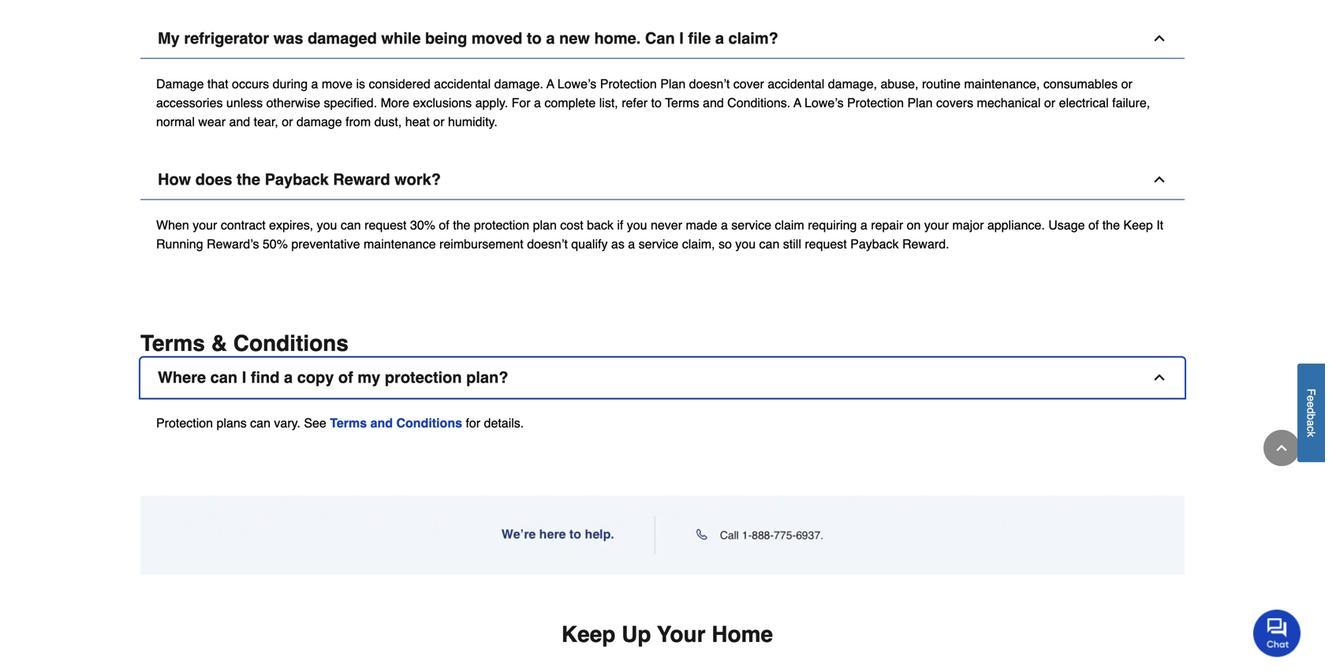 Task type: vqa. For each thing, say whether or not it's contained in the screenshot.
downs
no



Task type: describe. For each thing, give the bounding box(es) containing it.
for
[[466, 416, 481, 430]]

1 vertical spatial service
[[639, 237, 679, 251]]

preventative
[[291, 237, 360, 251]]

complete
[[545, 95, 596, 110]]

plan
[[533, 218, 557, 232]]

claim?
[[729, 29, 779, 47]]

exclusions
[[413, 95, 472, 110]]

expires,
[[269, 218, 313, 232]]

reimbursement
[[440, 237, 524, 251]]

i inside button
[[680, 29, 684, 47]]

a left new
[[546, 29, 555, 47]]

my refrigerator was damaged while being moved to a new home. can i file a claim? button
[[140, 18, 1185, 59]]

k
[[1306, 432, 1318, 437]]

&
[[211, 331, 227, 356]]

1 vertical spatial protection
[[847, 95, 904, 110]]

if
[[617, 218, 624, 232]]

your
[[657, 622, 706, 647]]

chevron up image
[[1274, 440, 1290, 456]]

when your contract expires, you can request 30% of the protection plan cost back if you never made a service claim requiring a repair on your major appliance. usage of the keep it running reward's 50% preventative maintenance reimbursement doesn't qualify as a service claim, so you can still request payback reward.
[[156, 218, 1164, 251]]

running
[[156, 237, 203, 251]]

my refrigerator was damaged while being moved to a new home. can i file a claim?
[[158, 29, 779, 47]]

work?
[[395, 170, 441, 189]]

from
[[346, 114, 371, 129]]

was
[[274, 29, 303, 47]]

major
[[953, 218, 984, 232]]

that
[[207, 76, 229, 91]]

0 horizontal spatial you
[[317, 218, 337, 232]]

payback inside when your contract expires, you can request 30% of the protection plan cost back if you never made a service claim requiring a repair on your major appliance. usage of the keep it running reward's 50% preventative maintenance reimbursement doesn't qualify as a service claim, so you can still request payback reward.
[[851, 237, 899, 251]]

1 horizontal spatial lowe's
[[805, 95, 844, 110]]

2 vertical spatial terms
[[330, 416, 367, 430]]

qualify
[[571, 237, 608, 251]]

terms inside damage that occurs during a move is considered accidental damage. a lowe's protection plan doesn't cover accidental damage, abuse, routine maintenance, consumables or accessories unless otherwise specified. more exclusions apply. for a complete list, refer to terms and conditions. a lowe's protection plan covers mechanical or electrical failure, normal wear and tear, or damage from dust, heat or humidity.
[[665, 95, 700, 110]]

how
[[158, 170, 191, 189]]

file
[[688, 29, 711, 47]]

so
[[719, 237, 732, 251]]

chevron up image for new
[[1152, 30, 1168, 46]]

cover
[[734, 76, 764, 91]]

routine
[[922, 76, 961, 91]]

doesn't inside damage that occurs during a move is considered accidental damage. a lowe's protection plan doesn't cover accidental damage, abuse, routine maintenance, consumables or accessories unless otherwise specified. more exclusions apply. for a complete list, refer to terms and conditions. a lowe's protection plan covers mechanical or electrical failure, normal wear and tear, or damage from dust, heat or humidity.
[[689, 76, 730, 91]]

up
[[622, 622, 651, 647]]

50%
[[263, 237, 288, 251]]

a left repair
[[861, 218, 868, 232]]

protection plans can vary. see terms and conditions for details.
[[156, 416, 524, 430]]

1 horizontal spatial you
[[627, 218, 647, 232]]

1 horizontal spatial plan
[[908, 95, 933, 110]]

requiring
[[808, 218, 857, 232]]

does
[[196, 170, 232, 189]]

1 horizontal spatial the
[[453, 218, 471, 232]]

wear
[[198, 114, 226, 129]]

it
[[1157, 218, 1164, 232]]

a right as
[[628, 237, 635, 251]]

or up "failure,"
[[1122, 76, 1133, 91]]

on
[[907, 218, 921, 232]]

home.
[[595, 29, 641, 47]]

can left vary.
[[250, 416, 271, 430]]

consumables
[[1044, 76, 1118, 91]]

2 your from the left
[[925, 218, 949, 232]]

1 vertical spatial terms
[[140, 331, 205, 356]]

can up preventative
[[341, 218, 361, 232]]

where can i find a copy of my protection plan? button
[[140, 358, 1185, 398]]

0 vertical spatial and
[[703, 95, 724, 110]]

keep up your home
[[562, 622, 773, 647]]

otherwise
[[266, 95, 320, 110]]

0 horizontal spatial keep
[[562, 622, 616, 647]]

see
[[304, 416, 327, 430]]

1 horizontal spatial protection
[[600, 76, 657, 91]]

2 horizontal spatial you
[[736, 237, 756, 251]]

a right the for in the left top of the page
[[534, 95, 541, 110]]

2 horizontal spatial of
[[1089, 218, 1099, 232]]

failure,
[[1113, 95, 1151, 110]]

0 horizontal spatial protection
[[156, 416, 213, 430]]

new
[[559, 29, 590, 47]]

list,
[[599, 95, 618, 110]]

maintenance,
[[964, 76, 1040, 91]]

where
[[158, 368, 206, 387]]

never
[[651, 218, 683, 232]]

find
[[251, 368, 280, 387]]

damage,
[[828, 76, 877, 91]]

f e e d b a c k button
[[1298, 364, 1326, 463]]

apply.
[[476, 95, 508, 110]]

reward
[[333, 170, 390, 189]]

home
[[712, 622, 773, 647]]

repair
[[871, 218, 904, 232]]

normal
[[156, 114, 195, 129]]

to inside damage that occurs during a move is considered accidental damage. a lowe's protection plan doesn't cover accidental damage, abuse, routine maintenance, consumables or accessories unless otherwise specified. more exclusions apply. for a complete list, refer to terms and conditions. a lowe's protection plan covers mechanical or electrical failure, normal wear and tear, or damage from dust, heat or humidity.
[[651, 95, 662, 110]]

of inside button
[[338, 368, 353, 387]]

1 vertical spatial conditions
[[396, 416, 462, 430]]

as
[[611, 237, 625, 251]]

refrigerator
[[184, 29, 269, 47]]

damaged
[[308, 29, 377, 47]]

d
[[1306, 408, 1318, 414]]

1 horizontal spatial a
[[794, 95, 802, 110]]

plan?
[[466, 368, 509, 387]]

can left still
[[760, 237, 780, 251]]

0 vertical spatial a
[[547, 76, 555, 91]]

can inside button
[[210, 368, 238, 387]]

to inside button
[[527, 29, 542, 47]]

specified.
[[324, 95, 377, 110]]

copy
[[297, 368, 334, 387]]

2 horizontal spatial the
[[1103, 218, 1120, 232]]

2 accidental from the left
[[768, 76, 825, 91]]

dust,
[[374, 114, 402, 129]]

accessories
[[156, 95, 223, 110]]

for
[[512, 95, 531, 110]]

reward's
[[207, 237, 259, 251]]



Task type: locate. For each thing, give the bounding box(es) containing it.
tear,
[[254, 114, 278, 129]]

being
[[425, 29, 467, 47]]

reward.
[[903, 237, 950, 251]]

of left my
[[338, 368, 353, 387]]

1 chevron up image from the top
[[1152, 30, 1168, 46]]

or down otherwise
[[282, 114, 293, 129]]

protection
[[600, 76, 657, 91], [847, 95, 904, 110], [156, 416, 213, 430]]

1 horizontal spatial to
[[651, 95, 662, 110]]

1 vertical spatial and
[[229, 114, 250, 129]]

you right if on the left top
[[627, 218, 647, 232]]

mechanical
[[977, 95, 1041, 110]]

terms and conditions link
[[330, 416, 462, 430]]

considered
[[369, 76, 431, 91]]

3 chevron up image from the top
[[1152, 370, 1168, 385]]

0 horizontal spatial terms
[[140, 331, 205, 356]]

doesn't down the "plan"
[[527, 237, 568, 251]]

maintenance
[[364, 237, 436, 251]]

0 horizontal spatial doesn't
[[527, 237, 568, 251]]

doesn't
[[689, 76, 730, 91], [527, 237, 568, 251]]

humidity.
[[448, 114, 498, 129]]

to
[[527, 29, 542, 47], [651, 95, 662, 110]]

the right does
[[237, 170, 260, 189]]

cost
[[560, 218, 584, 232]]

payback
[[265, 170, 329, 189], [851, 237, 899, 251]]

2 horizontal spatial and
[[703, 95, 724, 110]]

0 vertical spatial i
[[680, 29, 684, 47]]

protection inside when your contract expires, you can request 30% of the protection plan cost back if you never made a service claim requiring a repair on your major appliance. usage of the keep it running reward's 50% preventative maintenance reimbursement doesn't qualify as a service claim, so you can still request payback reward.
[[474, 218, 530, 232]]

and down unless
[[229, 114, 250, 129]]

a up k
[[1306, 420, 1318, 426]]

keep left it
[[1124, 218, 1153, 232]]

damage
[[156, 76, 204, 91]]

usage
[[1049, 218, 1085, 232]]

2 horizontal spatial terms
[[665, 95, 700, 110]]

terms up where
[[140, 331, 205, 356]]

details.
[[484, 416, 524, 430]]

moved
[[472, 29, 523, 47]]

abuse,
[[881, 76, 919, 91]]

a
[[547, 76, 555, 91], [794, 95, 802, 110]]

0 vertical spatial lowe's
[[558, 76, 597, 91]]

0 horizontal spatial your
[[193, 218, 217, 232]]

0 horizontal spatial i
[[242, 368, 246, 387]]

my
[[158, 29, 180, 47]]

to right the refer
[[651, 95, 662, 110]]

and left conditions.
[[703, 95, 724, 110]]

1 e from the top
[[1306, 396, 1318, 402]]

of
[[439, 218, 450, 232], [1089, 218, 1099, 232], [338, 368, 353, 387]]

2 vertical spatial chevron up image
[[1152, 370, 1168, 385]]

chat invite button image
[[1254, 609, 1302, 657]]

a right conditions.
[[794, 95, 802, 110]]

1 horizontal spatial and
[[371, 416, 393, 430]]

1 vertical spatial request
[[805, 237, 847, 251]]

1 horizontal spatial request
[[805, 237, 847, 251]]

your up reward.
[[925, 218, 949, 232]]

scroll to top element
[[1264, 430, 1300, 466]]

protection up the refer
[[600, 76, 657, 91]]

made
[[686, 218, 718, 232]]

0 vertical spatial doesn't
[[689, 76, 730, 91]]

unless
[[226, 95, 263, 110]]

request up maintenance
[[365, 218, 407, 232]]

lowe's
[[558, 76, 597, 91], [805, 95, 844, 110]]

or down the exclusions
[[433, 114, 445, 129]]

terms & conditions
[[140, 331, 349, 356]]

chevron up image
[[1152, 30, 1168, 46], [1152, 172, 1168, 187], [1152, 370, 1168, 385]]

2 e from the top
[[1306, 402, 1318, 408]]

claim,
[[682, 237, 715, 251]]

the right usage
[[1103, 218, 1120, 232]]

1 vertical spatial keep
[[562, 622, 616, 647]]

0 horizontal spatial the
[[237, 170, 260, 189]]

1 horizontal spatial terms
[[330, 416, 367, 430]]

lowe's down damage,
[[805, 95, 844, 110]]

1 vertical spatial i
[[242, 368, 246, 387]]

can down '&'
[[210, 368, 238, 387]]

terms right see
[[330, 416, 367, 430]]

1 vertical spatial protection
[[385, 368, 462, 387]]

1 horizontal spatial service
[[732, 218, 772, 232]]

1 horizontal spatial payback
[[851, 237, 899, 251]]

how does the payback reward work? button
[[140, 160, 1185, 200]]

1 vertical spatial lowe's
[[805, 95, 844, 110]]

2 vertical spatial protection
[[156, 416, 213, 430]]

i inside button
[[242, 368, 246, 387]]

0 horizontal spatial request
[[365, 218, 407, 232]]

protection down where
[[156, 416, 213, 430]]

e up b
[[1306, 402, 1318, 408]]

2 vertical spatial and
[[371, 416, 393, 430]]

1 horizontal spatial your
[[925, 218, 949, 232]]

1 vertical spatial payback
[[851, 237, 899, 251]]

payback up expires,
[[265, 170, 329, 189]]

where can i find a copy of my protection plan?
[[158, 368, 509, 387]]

1 accidental from the left
[[434, 76, 491, 91]]

1 horizontal spatial i
[[680, 29, 684, 47]]

conditions
[[233, 331, 349, 356], [396, 416, 462, 430]]

0 vertical spatial payback
[[265, 170, 329, 189]]

f e e d b a c k
[[1306, 389, 1318, 437]]

doesn't inside when your contract expires, you can request 30% of the protection plan cost back if you never made a service claim requiring a repair on your major appliance. usage of the keep it running reward's 50% preventative maintenance reimbursement doesn't qualify as a service claim, so you can still request payback reward.
[[527, 237, 568, 251]]

and down my
[[371, 416, 393, 430]]

2 chevron up image from the top
[[1152, 172, 1168, 187]]

terms right the refer
[[665, 95, 700, 110]]

0 horizontal spatial accidental
[[434, 76, 491, 91]]

occurs
[[232, 76, 269, 91]]

keep left up
[[562, 622, 616, 647]]

contract
[[221, 218, 266, 232]]

the inside button
[[237, 170, 260, 189]]

we're here to help. call 1-888-775-6937. image
[[140, 496, 1185, 575]]

you up preventative
[[317, 218, 337, 232]]

of right usage
[[1089, 218, 1099, 232]]

to right moved
[[527, 29, 542, 47]]

0 horizontal spatial a
[[547, 76, 555, 91]]

a up so in the top of the page
[[721, 218, 728, 232]]

request
[[365, 218, 407, 232], [805, 237, 847, 251]]

appliance.
[[988, 218, 1045, 232]]

protection
[[474, 218, 530, 232], [385, 368, 462, 387]]

plan down abuse,
[[908, 95, 933, 110]]

i left find
[[242, 368, 246, 387]]

0 horizontal spatial of
[[338, 368, 353, 387]]

1 vertical spatial a
[[794, 95, 802, 110]]

a
[[546, 29, 555, 47], [716, 29, 724, 47], [311, 76, 318, 91], [534, 95, 541, 110], [721, 218, 728, 232], [861, 218, 868, 232], [628, 237, 635, 251], [284, 368, 293, 387], [1306, 420, 1318, 426]]

a right find
[[284, 368, 293, 387]]

chevron up image inside where can i find a copy of my protection plan? button
[[1152, 370, 1168, 385]]

payback inside button
[[265, 170, 329, 189]]

during
[[273, 76, 308, 91]]

e up d
[[1306, 396, 1318, 402]]

1 vertical spatial doesn't
[[527, 237, 568, 251]]

or left electrical
[[1045, 95, 1056, 110]]

0 vertical spatial service
[[732, 218, 772, 232]]

1 vertical spatial chevron up image
[[1152, 172, 1168, 187]]

keep
[[1124, 218, 1153, 232], [562, 622, 616, 647]]

30%
[[410, 218, 436, 232]]

vary.
[[274, 416, 301, 430]]

0 horizontal spatial service
[[639, 237, 679, 251]]

2 horizontal spatial protection
[[847, 95, 904, 110]]

1 your from the left
[[193, 218, 217, 232]]

0 vertical spatial protection
[[474, 218, 530, 232]]

0 horizontal spatial to
[[527, 29, 542, 47]]

accidental up conditions.
[[768, 76, 825, 91]]

accidental
[[434, 76, 491, 91], [768, 76, 825, 91]]

lowe's up complete
[[558, 76, 597, 91]]

0 vertical spatial plan
[[661, 76, 686, 91]]

i left file
[[680, 29, 684, 47]]

electrical
[[1059, 95, 1109, 110]]

service up so in the top of the page
[[732, 218, 772, 232]]

service down 'never'
[[639, 237, 679, 251]]

heat
[[405, 114, 430, 129]]

a left move
[[311, 76, 318, 91]]

0 vertical spatial chevron up image
[[1152, 30, 1168, 46]]

refer
[[622, 95, 648, 110]]

keep inside when your contract expires, you can request 30% of the protection plan cost back if you never made a service claim requiring a repair on your major appliance. usage of the keep it running reward's 50% preventative maintenance reimbursement doesn't qualify as a service claim, so you can still request payback reward.
[[1124, 218, 1153, 232]]

c
[[1306, 426, 1318, 432]]

0 vertical spatial protection
[[600, 76, 657, 91]]

protection inside button
[[385, 368, 462, 387]]

0 vertical spatial keep
[[1124, 218, 1153, 232]]

1 horizontal spatial doesn't
[[689, 76, 730, 91]]

conditions.
[[728, 95, 791, 110]]

damage
[[297, 114, 342, 129]]

or
[[1122, 76, 1133, 91], [1045, 95, 1056, 110], [282, 114, 293, 129], [433, 114, 445, 129]]

protection up terms and conditions link
[[385, 368, 462, 387]]

how does the payback reward work?
[[158, 170, 441, 189]]

my
[[358, 368, 381, 387]]

a up complete
[[547, 76, 555, 91]]

is
[[356, 76, 365, 91]]

0 vertical spatial terms
[[665, 95, 700, 110]]

0 horizontal spatial payback
[[265, 170, 329, 189]]

damage that occurs during a move is considered accidental damage. a lowe's protection plan doesn't cover accidental damage, abuse, routine maintenance, consumables or accessories unless otherwise specified. more exclusions apply. for a complete list, refer to terms and conditions. a lowe's protection plan covers mechanical or electrical failure, normal wear and tear, or damage from dust, heat or humidity.
[[156, 76, 1151, 129]]

0 horizontal spatial and
[[229, 114, 250, 129]]

f
[[1306, 389, 1318, 396]]

of right 30%
[[439, 218, 450, 232]]

1 horizontal spatial conditions
[[396, 416, 462, 430]]

1 horizontal spatial keep
[[1124, 218, 1153, 232]]

0 horizontal spatial lowe's
[[558, 76, 597, 91]]

conditions left for at bottom left
[[396, 416, 462, 430]]

back
[[587, 218, 614, 232]]

1 vertical spatial plan
[[908, 95, 933, 110]]

protection up reimbursement
[[474, 218, 530, 232]]

your up running
[[193, 218, 217, 232]]

plan down my refrigerator was damaged while being moved to a new home. can i file a claim? button on the top of page
[[661, 76, 686, 91]]

doesn't left cover
[[689, 76, 730, 91]]

0 horizontal spatial conditions
[[233, 331, 349, 356]]

your
[[193, 218, 217, 232], [925, 218, 949, 232]]

b
[[1306, 414, 1318, 420]]

while
[[381, 29, 421, 47]]

accidental up the exclusions
[[434, 76, 491, 91]]

0 vertical spatial to
[[527, 29, 542, 47]]

1 vertical spatial to
[[651, 95, 662, 110]]

1 horizontal spatial protection
[[474, 218, 530, 232]]

the up reimbursement
[[453, 218, 471, 232]]

1 horizontal spatial accidental
[[768, 76, 825, 91]]

0 horizontal spatial plan
[[661, 76, 686, 91]]

covers
[[937, 95, 974, 110]]

claim
[[775, 218, 805, 232]]

chevron up image inside my refrigerator was damaged while being moved to a new home. can i file a claim? button
[[1152, 30, 1168, 46]]

a right file
[[716, 29, 724, 47]]

request down 'requiring'
[[805, 237, 847, 251]]

chevron up image inside how does the payback reward work? button
[[1152, 172, 1168, 187]]

can
[[645, 29, 675, 47]]

0 vertical spatial request
[[365, 218, 407, 232]]

you right so in the top of the page
[[736, 237, 756, 251]]

more
[[381, 95, 410, 110]]

0 vertical spatial conditions
[[233, 331, 349, 356]]

chevron up image for plan?
[[1152, 370, 1168, 385]]

0 horizontal spatial protection
[[385, 368, 462, 387]]

and
[[703, 95, 724, 110], [229, 114, 250, 129], [371, 416, 393, 430]]

conditions up copy
[[233, 331, 349, 356]]

protection down damage,
[[847, 95, 904, 110]]

payback down repair
[[851, 237, 899, 251]]

damage.
[[494, 76, 544, 91]]

1 horizontal spatial of
[[439, 218, 450, 232]]

still
[[783, 237, 802, 251]]



